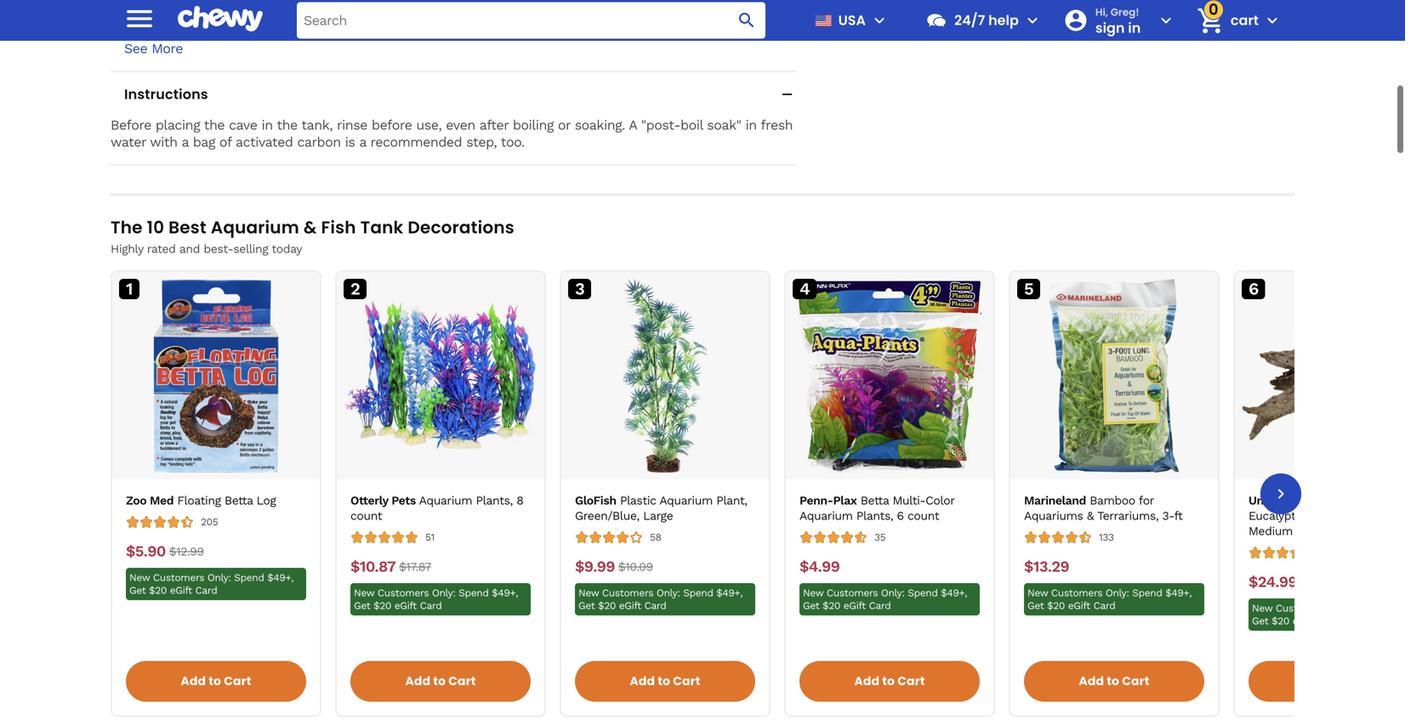 Task type: locate. For each thing, give the bounding box(es) containing it.
$20 for 3
[[598, 600, 616, 612]]

2 add from the left
[[405, 674, 431, 690]]

only: for 5
[[1106, 588, 1129, 599]]

2 betta from the left
[[861, 494, 889, 508]]

bamboo for aquariums & terrariums, 3-ft
[[1024, 494, 1183, 523]]

betta left 'log' on the left of page
[[225, 494, 253, 508]]

new down $10.87 text field
[[354, 588, 374, 599]]

betta inside 'betta multi-color aquarium plants, 6 count'
[[861, 494, 889, 508]]

1 add to cart from the left
[[181, 674, 252, 690]]

a
[[182, 134, 189, 150], [359, 134, 366, 150]]

new customers only: spend $49+, get $20 egift card for 1
[[129, 572, 294, 597]]

1 add from the left
[[181, 674, 206, 690]]

only: for 2
[[432, 588, 456, 599]]

in up activated at left
[[262, 117, 273, 133]]

new for 5
[[1028, 588, 1048, 599]]

zoo
[[126, 494, 146, 508]]

card for 3
[[644, 600, 666, 612]]

penn-plax
[[800, 494, 857, 508]]

1 vertical spatial 6
[[897, 509, 904, 523]]

card
[[195, 585, 217, 597], [420, 600, 442, 612], [644, 600, 666, 612], [869, 600, 891, 612], [1094, 600, 1116, 612]]

fish down treasures
[[1342, 509, 1364, 523]]

get down $4.99 text field
[[803, 600, 820, 612]]

egift for 1
[[170, 585, 192, 597]]

4 to from the left
[[882, 674, 895, 690]]

plants, up 35
[[857, 509, 893, 523]]

add for 2
[[405, 674, 431, 690]]

list
[[111, 271, 1405, 718]]

plants,
[[476, 494, 513, 508], [857, 509, 893, 523]]

card down $12.99 text field
[[195, 585, 217, 597]]

1 cart from the left
[[224, 674, 252, 690]]

add for 1
[[181, 674, 206, 690]]

add to cart button for 3
[[575, 662, 755, 702]]

card down $10.09 text box
[[644, 600, 666, 612]]

4 cart from the left
[[898, 674, 925, 690]]

new customers only: spend $49+, get $20 egift card
[[129, 572, 294, 597], [354, 588, 518, 612], [579, 588, 743, 612], [803, 588, 967, 612], [1028, 588, 1192, 612]]

1 vertical spatial plants,
[[857, 509, 893, 523]]

rinse
[[337, 117, 367, 133]]

new customers only: spend $49+, get $20 egift card down $12.99 text field
[[129, 572, 294, 597]]

0 horizontal spatial with
[[150, 134, 177, 150]]

0 horizontal spatial &
[[304, 216, 317, 239]]

only: down 35
[[881, 588, 905, 599]]

for
[[381, 10, 398, 26], [1139, 494, 1154, 508]]

aquarium inside plastic aquarium plant, green/blue, large
[[660, 494, 713, 508]]

0 horizontal spatial plants,
[[476, 494, 513, 508]]

0 horizontal spatial count
[[351, 509, 382, 523]]

$5.90 text field
[[126, 543, 166, 562]]

only: for 3
[[657, 588, 680, 599]]

Search text field
[[297, 2, 766, 39]]

$9.99
[[575, 558, 615, 576]]

or
[[558, 117, 571, 133]]

5
[[1024, 279, 1034, 299]]

2 in from the left
[[746, 117, 757, 133]]

new customers only: spend $49+, get $20 egift card for 4
[[803, 588, 967, 612]]

1 horizontal spatial in
[[746, 117, 757, 133]]

cart for 5
[[1122, 674, 1150, 690]]

customers down $12.99 text field
[[153, 572, 204, 584]]

aquarium inside "the 10 best aquarium & fish tank decorations highly rated and best-selling today"
[[211, 216, 299, 239]]

new down $13.29 text field
[[1028, 588, 1048, 599]]

to for 3
[[658, 674, 670, 690]]

plants, inside 'betta multi-color aquarium plants, 6 count'
[[857, 509, 893, 523]]

5 cart from the left
[[1122, 674, 1150, 690]]

8
[[517, 494, 524, 508]]

new down $4.99 text field
[[803, 588, 824, 599]]

$17.87
[[399, 560, 431, 574]]

1 horizontal spatial the
[[277, 117, 298, 133]]

customers down $13.29 text field
[[1051, 588, 1103, 599]]

functional decoration with many uses for your companion.
[[138, 10, 507, 26]]

plant,
[[717, 494, 747, 508]]

menu image
[[869, 10, 890, 31]]

customers
[[153, 572, 204, 584], [378, 588, 429, 599], [602, 588, 654, 599], [827, 588, 878, 599], [1051, 588, 1103, 599]]

new customers only: spend $49+, get $20 egift card down 133
[[1028, 588, 1192, 612]]

5 add from the left
[[1079, 674, 1104, 690]]

get down $9.99 text box
[[579, 600, 595, 612]]

the up activated at left
[[277, 117, 298, 133]]

the up bag
[[204, 117, 225, 133]]

$49+, for 4
[[941, 588, 967, 599]]

$10.09
[[618, 560, 653, 574]]

spend for 5
[[1133, 588, 1163, 599]]

spend for 3
[[683, 588, 713, 599]]

see
[[124, 40, 147, 57]]

count inside 'betta multi-color aquarium plants, 6 count'
[[908, 509, 939, 523]]

your
[[402, 10, 429, 26]]

3 add to cart button from the left
[[575, 662, 755, 702]]

count inside aquarium plants, 8 count
[[351, 509, 382, 523]]

4
[[800, 279, 810, 299]]

add to cart for 4
[[854, 674, 925, 690]]

$20 for 1
[[149, 585, 167, 597]]

card down the $17.87 text box
[[420, 600, 442, 612]]

1 count from the left
[[351, 509, 382, 523]]

4 add to cart button from the left
[[800, 662, 980, 702]]

1 to from the left
[[209, 674, 221, 690]]

1 horizontal spatial a
[[359, 134, 366, 150]]

new customers only: spend $49+, get $20 egift card down the $17.87 text box
[[354, 588, 518, 612]]

$5.90 $12.99
[[126, 543, 204, 561]]

$20 down $10.87 text field
[[374, 600, 391, 612]]

aquarium inside aquarium plants, 8 count
[[419, 494, 472, 508]]

new down "$5.90" text box
[[129, 572, 150, 584]]

1 a from the left
[[182, 134, 189, 150]]

& inside "the 10 best aquarium & fish tank decorations highly rated and best-selling today"
[[304, 216, 317, 239]]

$49+, for 5
[[1166, 588, 1192, 599]]

add to cart for 5
[[1079, 674, 1150, 690]]

3 cart from the left
[[673, 674, 701, 690]]

$20 for 5
[[1047, 600, 1065, 612]]

1 horizontal spatial with
[[278, 10, 306, 26]]

card down 133
[[1094, 600, 1116, 612]]

6 inside 'betta multi-color aquarium plants, 6 count'
[[897, 509, 904, 523]]

plastic
[[620, 494, 656, 508]]

0 horizontal spatial the
[[204, 117, 225, 133]]

aquarium up large
[[660, 494, 713, 508]]

2 count from the left
[[908, 509, 939, 523]]

1 vertical spatial for
[[1139, 494, 1154, 508]]

3 to from the left
[[658, 674, 670, 690]]

2
[[351, 279, 360, 299]]

today
[[272, 242, 302, 256]]

24/7 help link
[[919, 0, 1019, 41]]

aquarium up 51
[[419, 494, 472, 508]]

get
[[129, 585, 146, 597], [354, 600, 370, 612], [579, 600, 595, 612], [803, 600, 820, 612], [1028, 600, 1044, 612]]

2 add to cart button from the left
[[351, 662, 531, 702]]

with
[[278, 10, 306, 26], [150, 134, 177, 150]]

recommended
[[370, 134, 462, 150]]

activated
[[236, 134, 293, 150]]

$49+,
[[267, 572, 294, 584], [492, 588, 518, 599], [717, 588, 743, 599], [941, 588, 967, 599], [1166, 588, 1192, 599]]

5 add to cart from the left
[[1079, 674, 1150, 690]]

1 horizontal spatial betta
[[861, 494, 889, 508]]

only: down 133
[[1106, 588, 1129, 599]]

new customers only: spend $49+, get $20 egift card down $10.09 text box
[[579, 588, 743, 612]]

customers for 4
[[827, 588, 878, 599]]

0 vertical spatial &
[[304, 216, 317, 239]]

1 horizontal spatial 6
[[1249, 279, 1259, 299]]

customers down the $17.87 text box
[[378, 588, 429, 599]]

$49+, for 1
[[267, 572, 294, 584]]

card down 35
[[869, 600, 891, 612]]

0 horizontal spatial 6
[[897, 509, 904, 523]]

$13.29
[[1024, 558, 1069, 576]]

plax
[[833, 494, 857, 508]]

only: down 58
[[657, 588, 680, 599]]

new
[[129, 572, 150, 584], [354, 588, 374, 599], [579, 588, 599, 599], [803, 588, 824, 599], [1028, 588, 1048, 599]]

$24.99 text field
[[1249, 574, 1297, 592]]

6
[[1249, 279, 1259, 299], [897, 509, 904, 523]]

"post-
[[641, 117, 681, 133]]

decorations
[[408, 216, 515, 239]]

get down "$5.90" text box
[[129, 585, 146, 597]]

new customers only: spend $49+, get $20 egift card down 35
[[803, 588, 967, 612]]

instructions image
[[779, 86, 796, 103]]

4 add to cart from the left
[[854, 674, 925, 690]]

fish
[[321, 216, 356, 239], [1342, 509, 1364, 523]]

$49+, for 3
[[717, 588, 743, 599]]

1 horizontal spatial fish
[[1342, 509, 1364, 523]]

5 to from the left
[[1107, 674, 1120, 690]]

betta right plax
[[861, 494, 889, 508]]

to
[[209, 674, 221, 690], [433, 674, 446, 690], [658, 674, 670, 690], [882, 674, 895, 690], [1107, 674, 1120, 690]]

plants, inside aquarium plants, 8 count
[[476, 494, 513, 508]]

count down the otterly
[[351, 509, 382, 523]]

add for 4
[[854, 674, 880, 690]]

aquarium plants, 8 count
[[351, 494, 524, 523]]

2 cart from the left
[[449, 674, 476, 690]]

tank
[[360, 216, 404, 239]]

1 vertical spatial with
[[150, 134, 177, 150]]

spend for 1
[[234, 572, 264, 584]]

$20 for 2
[[374, 600, 391, 612]]

1 horizontal spatial for
[[1139, 494, 1154, 508]]

to for 4
[[882, 674, 895, 690]]

add to cart for 1
[[181, 674, 252, 690]]

new down $9.99 text box
[[579, 588, 599, 599]]

fish left tank
[[321, 216, 356, 239]]

customers down $10.09 text box
[[602, 588, 654, 599]]

0 horizontal spatial a
[[182, 134, 189, 150]]

get down $10.87 text field
[[354, 600, 370, 612]]

0 vertical spatial fish
[[321, 216, 356, 239]]

cart
[[224, 674, 252, 690], [449, 674, 476, 690], [673, 674, 701, 690], [898, 674, 925, 690], [1122, 674, 1150, 690]]

1 horizontal spatial plants,
[[857, 509, 893, 523]]

5 add to cart button from the left
[[1024, 662, 1205, 702]]

cart menu image
[[1262, 10, 1283, 31]]

betta
[[225, 494, 253, 508], [861, 494, 889, 508]]

3 add from the left
[[630, 674, 655, 690]]

account menu image
[[1156, 10, 1176, 31]]

$20 down $4.99 text field
[[823, 600, 840, 612]]

with left many
[[278, 10, 306, 26]]

boiling
[[513, 117, 554, 133]]

$13.29 text field
[[1024, 558, 1069, 577]]

penn-
[[800, 494, 833, 508]]

in left fresh
[[746, 117, 757, 133]]

aquarium up selling
[[211, 216, 299, 239]]

betta multi-color aquarium plants, 6 count
[[800, 494, 955, 523]]

fish inside "underwater treasures eucalyptus root fish wood, medium"
[[1342, 509, 1364, 523]]

customers for 5
[[1051, 588, 1103, 599]]

1 vertical spatial &
[[1087, 509, 1094, 523]]

list containing 1
[[111, 271, 1405, 718]]

treasures
[[1317, 494, 1371, 508]]

0 horizontal spatial fish
[[321, 216, 356, 239]]

count down multi- on the bottom right of the page
[[908, 509, 939, 523]]

1 vertical spatial fish
[[1342, 509, 1364, 523]]

cart for 1
[[224, 674, 252, 690]]

$20 down $13.29 text field
[[1047, 600, 1065, 612]]

aquarium down penn-plax
[[800, 509, 853, 523]]

& left tank
[[304, 216, 317, 239]]

1 add to cart button from the left
[[126, 662, 306, 702]]

3 add to cart from the left
[[630, 674, 701, 690]]

2 add to cart from the left
[[405, 674, 476, 690]]

cart link
[[1190, 0, 1259, 41]]

cart for 4
[[898, 674, 925, 690]]

underwater treasures eucalyptus root fish wood, medium
[[1249, 494, 1402, 539]]

a
[[629, 117, 637, 133]]

only: down 205
[[208, 572, 231, 584]]

spend for 2
[[459, 588, 489, 599]]

for up terrariums,
[[1139, 494, 1154, 508]]

$20 down the $9.99 $10.09
[[598, 600, 616, 612]]

before
[[372, 117, 412, 133]]

$10.09 text field
[[618, 558, 653, 577]]

only: down 51
[[432, 588, 456, 599]]

see more
[[124, 40, 183, 57]]

1 horizontal spatial &
[[1087, 509, 1094, 523]]

0 vertical spatial plants,
[[476, 494, 513, 508]]

in
[[262, 117, 273, 133], [746, 117, 757, 133]]

new customers only: spend $49+, get $20 egift card for 5
[[1028, 588, 1192, 612]]

add to cart
[[181, 674, 252, 690], [405, 674, 476, 690], [630, 674, 701, 690], [854, 674, 925, 690], [1079, 674, 1150, 690]]

with down placing
[[150, 134, 177, 150]]

0 horizontal spatial betta
[[225, 494, 253, 508]]

0 horizontal spatial in
[[262, 117, 273, 133]]

&
[[304, 216, 317, 239], [1087, 509, 1094, 523]]

get down $13.29 text field
[[1028, 600, 1044, 612]]

items image
[[1195, 6, 1225, 36]]

4 add from the left
[[854, 674, 880, 690]]

plastic aquarium plant, green/blue, large
[[575, 494, 747, 523]]

add to cart button for 1
[[126, 662, 306, 702]]

a right is
[[359, 134, 366, 150]]

a down placing
[[182, 134, 189, 150]]

add to cart for 3
[[630, 674, 701, 690]]

$20 down the $5.90 $12.99
[[149, 585, 167, 597]]

$12.99 text field
[[169, 543, 204, 562]]

& down bamboo
[[1087, 509, 1094, 523]]

0 vertical spatial for
[[381, 10, 398, 26]]

1 horizontal spatial count
[[908, 509, 939, 523]]

plants, left 8
[[476, 494, 513, 508]]

cart for 2
[[449, 674, 476, 690]]

customers down $4.99 text field
[[827, 588, 878, 599]]

too.
[[501, 134, 525, 150]]

cart
[[1231, 11, 1259, 30]]

rated
[[147, 242, 176, 256]]

3-
[[1163, 509, 1175, 523]]

for left your
[[381, 10, 398, 26]]

2 to from the left
[[433, 674, 446, 690]]



Task type: describe. For each thing, give the bounding box(es) containing it.
24/7
[[955, 11, 985, 30]]

help menu image
[[1022, 10, 1043, 31]]

1 betta from the left
[[225, 494, 253, 508]]

new for 4
[[803, 588, 824, 599]]

egift for 2
[[394, 600, 417, 612]]

glofish
[[575, 494, 616, 508]]

2 a from the left
[[359, 134, 366, 150]]

instructions
[[124, 85, 208, 104]]

usa
[[839, 11, 866, 30]]

underwater treasures eucalyptus root fish wood, medium image
[[1242, 279, 1405, 473]]

egift for 5
[[1068, 600, 1091, 612]]

zoo med floating betta log image
[[119, 279, 313, 473]]

to for 1
[[209, 674, 221, 690]]

terrariums,
[[1098, 509, 1159, 523]]

root
[[1313, 509, 1338, 523]]

add to cart for 2
[[405, 674, 476, 690]]

58
[[650, 532, 662, 544]]

otterly pets
[[351, 494, 416, 508]]

floating
[[177, 494, 221, 508]]

card for 5
[[1094, 600, 1116, 612]]

hi,
[[1096, 5, 1108, 19]]

egift for 3
[[619, 600, 641, 612]]

many
[[310, 10, 344, 26]]

0 vertical spatial 6
[[1249, 279, 1259, 299]]

before placing the cave in the tank, rinse before use, even after boiling or soaking. a "post-boil soak" in fresh water with a bag of activated carbon is a recommended step, too.
[[111, 117, 793, 150]]

log
[[257, 494, 276, 508]]

ft
[[1175, 509, 1183, 523]]

chewy support image
[[926, 9, 948, 31]]

even
[[446, 117, 475, 133]]

aquariums
[[1024, 509, 1083, 523]]

$24.99
[[1249, 574, 1297, 591]]

selling
[[233, 242, 268, 256]]

eucalyptus
[[1249, 509, 1309, 523]]

decoration
[[207, 10, 274, 26]]

otterly pets aquarium plants, 8 count image
[[344, 279, 538, 473]]

add for 5
[[1079, 674, 1104, 690]]

get for 1
[[129, 585, 146, 597]]

$9.99 text field
[[575, 558, 615, 577]]

0 horizontal spatial for
[[381, 10, 398, 26]]

$5.90
[[126, 543, 166, 561]]

0 vertical spatial with
[[278, 10, 306, 26]]

customers for 1
[[153, 572, 204, 584]]

the 10 best aquarium & fish tank decorations highly rated and best-selling today
[[111, 216, 515, 256]]

1 in from the left
[[262, 117, 273, 133]]

sign
[[1096, 18, 1125, 37]]

add to cart button for 4
[[800, 662, 980, 702]]

to for 2
[[433, 674, 446, 690]]

after
[[480, 117, 509, 133]]

chewy home image
[[178, 0, 263, 38]]

205
[[201, 516, 218, 528]]

$17.87 text field
[[399, 558, 431, 577]]

is
[[345, 134, 355, 150]]

add to cart button for 5
[[1024, 662, 1205, 702]]

10
[[147, 216, 164, 239]]

to for 5
[[1107, 674, 1120, 690]]

customers for 2
[[378, 588, 429, 599]]

$20 for 4
[[823, 600, 840, 612]]

best
[[169, 216, 207, 239]]

underwater
[[1249, 494, 1314, 508]]

companion.
[[434, 10, 507, 26]]

penn-plax betta multi-color aquarium plants, 6 count image
[[793, 279, 987, 473]]

egift for 4
[[844, 600, 866, 612]]

functional
[[138, 10, 203, 26]]

$10.87 text field
[[351, 558, 396, 577]]

spend for 4
[[908, 588, 938, 599]]

new for 1
[[129, 572, 150, 584]]

only: for 1
[[208, 572, 231, 584]]

get for 2
[[354, 600, 370, 612]]

get for 4
[[803, 600, 820, 612]]

133
[[1099, 532, 1114, 544]]

fish inside "the 10 best aquarium & fish tank decorations highly rated and best-selling today"
[[321, 216, 356, 239]]

submit search image
[[737, 10, 757, 31]]

tank,
[[302, 117, 333, 133]]

more
[[152, 40, 183, 57]]

24/7 help
[[955, 11, 1019, 30]]

wood,
[[1368, 509, 1402, 523]]

& inside bamboo for aquariums & terrariums, 3-ft
[[1087, 509, 1094, 523]]

the
[[111, 216, 143, 239]]

in
[[1128, 18, 1141, 37]]

only: for 4
[[881, 588, 905, 599]]

$4.99
[[800, 558, 840, 576]]

carbon
[[297, 134, 341, 150]]

water
[[111, 134, 146, 150]]

card for 4
[[869, 600, 891, 612]]

51
[[425, 532, 435, 544]]

1 the from the left
[[204, 117, 225, 133]]

placing
[[156, 117, 200, 133]]

fresh
[[761, 117, 793, 133]]

bag
[[193, 134, 215, 150]]

greg!
[[1111, 5, 1140, 19]]

3
[[575, 279, 585, 299]]

med
[[150, 494, 174, 508]]

1
[[126, 279, 133, 299]]

$10.87
[[351, 558, 396, 576]]

uses
[[348, 10, 377, 26]]

green/blue,
[[575, 509, 640, 523]]

get for 3
[[579, 600, 595, 612]]

35
[[875, 532, 886, 544]]

step,
[[466, 134, 497, 150]]

card for 2
[[420, 600, 442, 612]]

$9.99 $10.09
[[575, 558, 653, 576]]

multi-
[[893, 494, 926, 508]]

glofish plastic aquarium plant, green/blue, large image
[[568, 279, 762, 473]]

customers for 3
[[602, 588, 654, 599]]

$4.99 text field
[[800, 558, 840, 577]]

help
[[989, 11, 1019, 30]]

medium
[[1249, 525, 1293, 539]]

$49+, for 2
[[492, 588, 518, 599]]

zoo med floating betta log
[[126, 494, 276, 508]]

with inside before placing the cave in the tank, rinse before use, even after boiling or soaking. a "post-boil soak" in fresh water with a bag of activated carbon is a recommended step, too.
[[150, 134, 177, 150]]

best-
[[204, 242, 233, 256]]

marineland bamboo for aquariums & terrariums, 3-ft image
[[1017, 279, 1211, 473]]

of
[[219, 134, 231, 150]]

$12.99
[[169, 545, 204, 559]]

for inside bamboo for aquariums & terrariums, 3-ft
[[1139, 494, 1154, 508]]

get for 5
[[1028, 600, 1044, 612]]

soaking.
[[575, 117, 625, 133]]

2 the from the left
[[277, 117, 298, 133]]

cart for 3
[[673, 674, 701, 690]]

aquarium inside 'betta multi-color aquarium plants, 6 count'
[[800, 509, 853, 523]]

new for 3
[[579, 588, 599, 599]]

soak"
[[707, 117, 741, 133]]

menu image
[[123, 1, 157, 36]]

before
[[111, 117, 151, 133]]

add for 3
[[630, 674, 655, 690]]

otterly
[[351, 494, 388, 508]]

Product search field
[[297, 2, 766, 39]]

large
[[643, 509, 673, 523]]

new customers only: spend $49+, get $20 egift card for 3
[[579, 588, 743, 612]]

add to cart button for 2
[[351, 662, 531, 702]]

bamboo
[[1090, 494, 1135, 508]]

new customers only: spend $49+, get $20 egift card for 2
[[354, 588, 518, 612]]

$10.87 $17.87
[[351, 558, 431, 576]]

use,
[[416, 117, 442, 133]]

usa button
[[808, 0, 890, 41]]

card for 1
[[195, 585, 217, 597]]

new for 2
[[354, 588, 374, 599]]

marineland
[[1024, 494, 1086, 508]]

cave
[[229, 117, 257, 133]]

boil
[[681, 117, 703, 133]]



Task type: vqa. For each thing, say whether or not it's contained in the screenshot.
the "Card" corresponding to 4
yes



